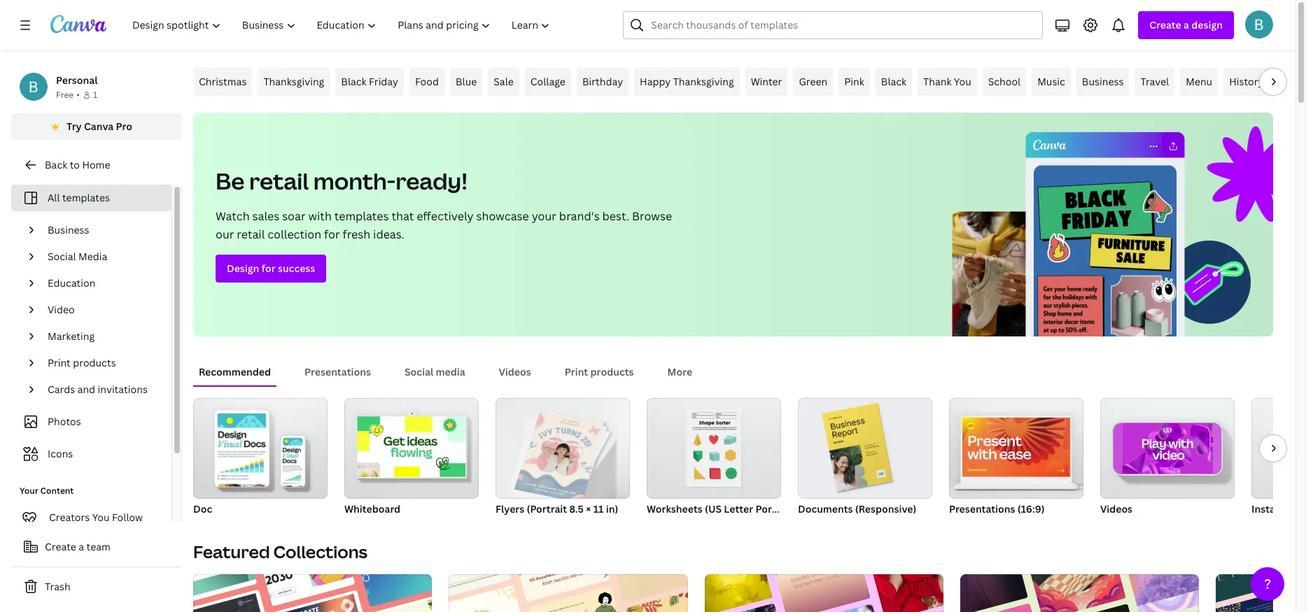 Task type: locate. For each thing, give the bounding box(es) containing it.
try canva pro
[[67, 120, 132, 133]]

social
[[48, 250, 76, 263], [405, 366, 434, 379]]

creators you follow
[[49, 511, 143, 525]]

1 vertical spatial templates
[[335, 209, 389, 224]]

social media link
[[42, 244, 163, 270]]

design
[[1192, 18, 1223, 32]]

with
[[308, 209, 332, 224]]

0 vertical spatial you
[[954, 75, 972, 88]]

0 horizontal spatial print
[[48, 356, 71, 370]]

0 vertical spatial retail
[[249, 166, 309, 196]]

1 vertical spatial social
[[405, 366, 434, 379]]

p
[[1302, 503, 1307, 516]]

try
[[67, 120, 82, 133]]

print products button
[[559, 359, 640, 386]]

1 vertical spatial for
[[262, 262, 276, 275]]

creators
[[49, 511, 90, 525]]

1 horizontal spatial a
[[1184, 18, 1190, 32]]

design for success
[[227, 262, 315, 275]]

presentations
[[305, 366, 371, 379], [950, 503, 1016, 516]]

1 horizontal spatial social
[[405, 366, 434, 379]]

0 horizontal spatial black
[[341, 75, 367, 88]]

presentations inside "link"
[[950, 503, 1016, 516]]

business
[[1083, 75, 1124, 88], [48, 223, 89, 237]]

social left media
[[405, 366, 434, 379]]

your
[[20, 485, 38, 497]]

best.
[[603, 209, 630, 224]]

you inside creators you follow link
[[92, 511, 110, 525]]

templates
[[62, 191, 110, 204], [335, 209, 389, 224]]

back
[[45, 158, 67, 172]]

1 horizontal spatial business
[[1083, 75, 1124, 88]]

presentations for presentations
[[305, 366, 371, 379]]

presentations button
[[299, 359, 377, 386]]

black friday link
[[336, 68, 404, 96]]

0 vertical spatial a
[[1184, 18, 1190, 32]]

social media
[[405, 366, 465, 379]]

be retail month-ready! image
[[938, 113, 1274, 337]]

create inside button
[[45, 541, 76, 554]]

(responsive)
[[856, 503, 917, 516]]

black
[[341, 75, 367, 88], [882, 75, 907, 88]]

fresh
[[343, 227, 371, 242]]

that
[[392, 209, 414, 224]]

ideas.
[[373, 227, 405, 242]]

a left design
[[1184, 18, 1190, 32]]

templates inside watch sales soar with templates that effectively showcase your brand's best. browse our retail collection for fresh ideas.
[[335, 209, 389, 224]]

black inside black link
[[882, 75, 907, 88]]

products for print products button
[[591, 366, 634, 379]]

you
[[954, 75, 972, 88], [92, 511, 110, 525]]

0 horizontal spatial a
[[79, 541, 84, 554]]

1 vertical spatial retail
[[237, 227, 265, 242]]

all
[[48, 191, 60, 204]]

thank
[[924, 75, 952, 88]]

presentation (16:9) image
[[950, 398, 1084, 499], [963, 418, 1071, 478]]

video link
[[42, 297, 163, 324]]

print products
[[48, 356, 116, 370], [565, 366, 634, 379]]

print inside button
[[565, 366, 588, 379]]

business right music at the right top of page
[[1083, 75, 1124, 88]]

0 horizontal spatial for
[[262, 262, 276, 275]]

0 horizontal spatial create
[[45, 541, 76, 554]]

black friday
[[341, 75, 398, 88]]

recommended button
[[193, 359, 277, 386]]

document (responsive) image
[[798, 398, 933, 499], [822, 403, 893, 493]]

music
[[1038, 75, 1066, 88]]

home
[[82, 158, 110, 172]]

print products inside button
[[565, 366, 634, 379]]

create left design
[[1150, 18, 1182, 32]]

thank you link
[[918, 68, 977, 96]]

top level navigation element
[[123, 11, 563, 39]]

media
[[436, 366, 465, 379]]

featured collections
[[193, 541, 368, 564]]

0 horizontal spatial you
[[92, 511, 110, 525]]

more
[[668, 366, 693, 379]]

print up cards
[[48, 356, 71, 370]]

business link right 'music' 'link'
[[1077, 68, 1130, 96]]

videos
[[499, 366, 531, 379], [1101, 503, 1133, 516]]

0 vertical spatial social
[[48, 250, 76, 263]]

1 horizontal spatial print products
[[565, 366, 634, 379]]

0 horizontal spatial business
[[48, 223, 89, 237]]

social inside 'button'
[[405, 366, 434, 379]]

2 thanksgiving from the left
[[673, 75, 734, 88]]

whiteboard image
[[345, 398, 479, 499], [358, 417, 466, 478]]

templates up the fresh
[[335, 209, 389, 224]]

menu
[[1186, 75, 1213, 88]]

your
[[532, 209, 557, 224]]

0 horizontal spatial templates
[[62, 191, 110, 204]]

create down creators
[[45, 541, 76, 554]]

you right thank
[[954, 75, 972, 88]]

social for social media
[[48, 250, 76, 263]]

1 vertical spatial business
[[48, 223, 89, 237]]

(us
[[705, 503, 722, 516]]

1 vertical spatial presentations
[[950, 503, 1016, 516]]

browse
[[632, 209, 672, 224]]

1 horizontal spatial create
[[1150, 18, 1182, 32]]

1 vertical spatial create
[[45, 541, 76, 554]]

instagram post (square) image
[[1252, 398, 1307, 499]]

flyer (portrait 8.5 × 11 in) image
[[496, 398, 630, 499], [514, 411, 604, 504]]

retail inside watch sales soar with templates that effectively showcase your brand's best. browse our retail collection for fresh ideas.
[[237, 227, 265, 242]]

presentations inside button
[[305, 366, 371, 379]]

1 vertical spatial a
[[79, 541, 84, 554]]

×
[[586, 503, 591, 516]]

collage
[[531, 75, 566, 88]]

be retail month-ready!
[[216, 166, 468, 196]]

0 vertical spatial videos
[[499, 366, 531, 379]]

a left team
[[79, 541, 84, 554]]

1 thanksgiving from the left
[[264, 75, 324, 88]]

business link up the media at the left
[[42, 217, 163, 244]]

create a design button
[[1139, 11, 1235, 39]]

business up "social media"
[[48, 223, 89, 237]]

business for the bottom business link
[[48, 223, 89, 237]]

0 vertical spatial templates
[[62, 191, 110, 204]]

cards and invitations link
[[42, 377, 163, 403]]

doc image
[[193, 398, 328, 499], [193, 398, 328, 499]]

print products for "print products" link
[[48, 356, 116, 370]]

brad klo image
[[1246, 11, 1274, 39]]

0 vertical spatial business link
[[1077, 68, 1130, 96]]

letter
[[724, 503, 754, 516]]

1 vertical spatial you
[[92, 511, 110, 525]]

happy
[[640, 75, 671, 88]]

1 horizontal spatial products
[[591, 366, 634, 379]]

0 horizontal spatial print products
[[48, 356, 116, 370]]

templates right all
[[62, 191, 110, 204]]

worksheets
[[647, 503, 703, 516]]

winter link
[[746, 68, 788, 96]]

0 vertical spatial for
[[324, 227, 340, 242]]

watch sales soar with templates that effectively showcase your brand's best. browse our retail collection for fresh ideas.
[[216, 209, 672, 242]]

video image
[[1101, 398, 1235, 499], [1123, 424, 1214, 475]]

1 horizontal spatial black
[[882, 75, 907, 88]]

flyer (portrait 8.5 × 11 in) image inside flyers (portrait 8.5 × 11 in) link
[[514, 411, 604, 504]]

retail down sales at the top left
[[237, 227, 265, 242]]

a
[[1184, 18, 1190, 32], [79, 541, 84, 554]]

1 vertical spatial videos
[[1101, 503, 1133, 516]]

black link
[[876, 68, 913, 96]]

featured
[[193, 541, 270, 564]]

1 black from the left
[[341, 75, 367, 88]]

0 horizontal spatial videos
[[499, 366, 531, 379]]

instagram p link
[[1252, 398, 1307, 519]]

None search field
[[624, 11, 1044, 39]]

0 horizontal spatial products
[[73, 356, 116, 370]]

a inside dropdown button
[[1184, 18, 1190, 32]]

0 horizontal spatial social
[[48, 250, 76, 263]]

products left the more
[[591, 366, 634, 379]]

1 horizontal spatial you
[[954, 75, 972, 88]]

products up cards and invitations
[[73, 356, 116, 370]]

black inside black friday link
[[341, 75, 367, 88]]

history link
[[1224, 68, 1270, 96]]

back to home link
[[11, 151, 182, 179]]

documents (responsive) link
[[798, 398, 933, 519]]

0 vertical spatial create
[[1150, 18, 1182, 32]]

black left the friday
[[341, 75, 367, 88]]

worksheets (us letter portrait) link
[[647, 398, 796, 519]]

create for create a team
[[45, 541, 76, 554]]

1 horizontal spatial thanksgiving
[[673, 75, 734, 88]]

retail up sales at the top left
[[249, 166, 309, 196]]

trash
[[45, 581, 70, 594]]

sale link
[[488, 68, 519, 96]]

1 horizontal spatial presentations
[[950, 503, 1016, 516]]

instagram p
[[1252, 503, 1307, 516]]

0 vertical spatial presentations
[[305, 366, 371, 379]]

document (responsive) image inside documents (responsive) link
[[822, 403, 893, 493]]

for down with
[[324, 227, 340, 242]]

0 vertical spatial business
[[1083, 75, 1124, 88]]

showcase
[[477, 209, 529, 224]]

2 black from the left
[[882, 75, 907, 88]]

worksheet (us letter portrait) image
[[647, 398, 782, 499], [687, 410, 742, 488]]

products inside button
[[591, 366, 634, 379]]

black right pink
[[882, 75, 907, 88]]

for inside watch sales soar with templates that effectively showcase your brand's best. browse our retail collection for fresh ideas.
[[324, 227, 340, 242]]

cards
[[48, 383, 75, 396]]

birthday
[[583, 75, 623, 88]]

thanksgiving
[[264, 75, 324, 88], [673, 75, 734, 88]]

1 horizontal spatial print
[[565, 366, 588, 379]]

0 horizontal spatial business link
[[42, 217, 163, 244]]

1 horizontal spatial templates
[[335, 209, 389, 224]]

1 horizontal spatial for
[[324, 227, 340, 242]]

a inside button
[[79, 541, 84, 554]]

0 horizontal spatial thanksgiving
[[264, 75, 324, 88]]

in)
[[606, 503, 619, 516]]

you for thank
[[954, 75, 972, 88]]

you left follow
[[92, 511, 110, 525]]

canva
[[84, 120, 114, 133]]

create inside dropdown button
[[1150, 18, 1182, 32]]

for right the design
[[262, 262, 276, 275]]

print right videos button
[[565, 366, 588, 379]]

friday
[[369, 75, 398, 88]]

social up education
[[48, 250, 76, 263]]

0 horizontal spatial presentations
[[305, 366, 371, 379]]

sales
[[252, 209, 280, 224]]

you inside thank you link
[[954, 75, 972, 88]]



Task type: describe. For each thing, give the bounding box(es) containing it.
and
[[77, 383, 95, 396]]

collection
[[268, 227, 322, 242]]

social media
[[48, 250, 107, 263]]

social for social media
[[405, 366, 434, 379]]

photos
[[48, 415, 81, 429]]

a for design
[[1184, 18, 1190, 32]]

print products link
[[42, 350, 163, 377]]

documents
[[798, 503, 853, 516]]

black for black
[[882, 75, 907, 88]]

whiteboard
[[345, 503, 401, 516]]

print products for print products button
[[565, 366, 634, 379]]

design for success link
[[216, 255, 327, 283]]

winter
[[751, 75, 783, 88]]

flyers (portrait 8.5 × 11 in) link
[[496, 398, 630, 519]]

create a team
[[45, 541, 111, 554]]

videos inside button
[[499, 366, 531, 379]]

menu link
[[1181, 68, 1219, 96]]

personal
[[56, 74, 98, 87]]

team
[[87, 541, 111, 554]]

video
[[48, 303, 75, 317]]

print for "print products" link
[[48, 356, 71, 370]]

collage link
[[525, 68, 571, 96]]

worksheets (us letter portrait)
[[647, 503, 796, 516]]

videos button
[[493, 359, 537, 386]]

content
[[40, 485, 74, 497]]

create a team button
[[11, 534, 182, 562]]

watch
[[216, 209, 250, 224]]

videos link
[[1101, 398, 1235, 519]]

music link
[[1032, 68, 1071, 96]]

thank you
[[924, 75, 972, 88]]

print for print products button
[[565, 366, 588, 379]]

create for create a design
[[1150, 18, 1182, 32]]

Search search field
[[652, 12, 1035, 39]]

effectively
[[417, 209, 474, 224]]

photos link
[[20, 409, 163, 436]]

(16:9)
[[1018, 503, 1045, 516]]

recommended
[[199, 366, 271, 379]]

school
[[989, 75, 1021, 88]]

create a design
[[1150, 18, 1223, 32]]

thanksgiving link
[[258, 68, 330, 96]]

happy thanksgiving
[[640, 75, 734, 88]]

free
[[56, 89, 74, 101]]

more button
[[662, 359, 698, 386]]

presentations (16:9) link
[[950, 398, 1084, 519]]

cards and invitations
[[48, 383, 148, 396]]

brand's
[[559, 209, 600, 224]]

presentations (16:9)
[[950, 503, 1045, 516]]

marketing
[[48, 330, 95, 343]]

instagram
[[1252, 503, 1300, 516]]

marketing link
[[42, 324, 163, 350]]

pro
[[116, 120, 132, 133]]

black for black friday
[[341, 75, 367, 88]]

food
[[415, 75, 439, 88]]

sale
[[494, 75, 514, 88]]

green
[[799, 75, 828, 88]]

pink
[[845, 75, 865, 88]]

business for business link to the right
[[1083, 75, 1124, 88]]

doc
[[193, 503, 212, 516]]

collections
[[273, 541, 368, 564]]

education link
[[42, 270, 163, 297]]

be
[[216, 166, 245, 196]]

free •
[[56, 89, 80, 101]]

•
[[77, 89, 80, 101]]

presentation (16:9) image inside the presentations (16:9) "link"
[[963, 418, 1071, 478]]

travel
[[1141, 75, 1170, 88]]

1 horizontal spatial videos
[[1101, 503, 1133, 516]]

green link
[[794, 68, 834, 96]]

food link
[[410, 68, 445, 96]]

presentations for presentations (16:9)
[[950, 503, 1016, 516]]

products for "print products" link
[[73, 356, 116, 370]]

you for creators
[[92, 511, 110, 525]]

doc link
[[193, 398, 328, 519]]

icons link
[[20, 441, 163, 468]]

8.5
[[570, 503, 584, 516]]

back to home
[[45, 158, 110, 172]]

blue
[[456, 75, 477, 88]]

1 horizontal spatial business link
[[1077, 68, 1130, 96]]

your content
[[20, 485, 74, 497]]

try canva pro button
[[11, 113, 182, 140]]

flyers
[[496, 503, 525, 516]]

pink link
[[839, 68, 870, 96]]

whiteboard link
[[345, 398, 479, 519]]

a for team
[[79, 541, 84, 554]]

for inside design for success link
[[262, 262, 276, 275]]

education
[[48, 277, 95, 290]]

school link
[[983, 68, 1027, 96]]

creators you follow link
[[11, 504, 172, 532]]

christmas link
[[193, 68, 252, 96]]

flyers (portrait 8.5 × 11 in)
[[496, 503, 619, 516]]

1 vertical spatial business link
[[42, 217, 163, 244]]



Task type: vqa. For each thing, say whether or not it's contained in the screenshot.
do
no



